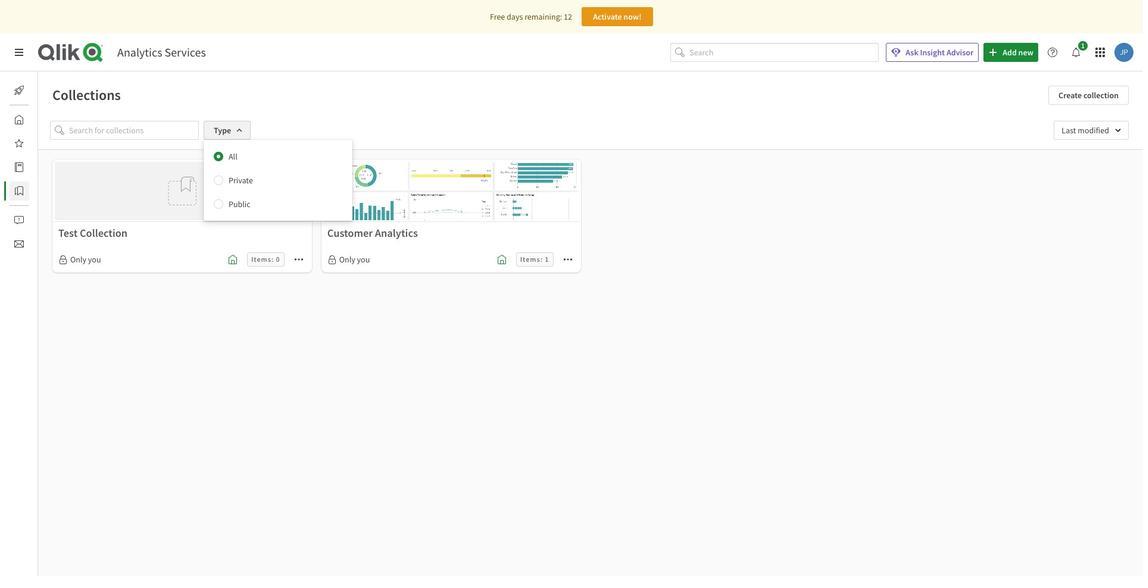 Task type: describe. For each thing, give the bounding box(es) containing it.
new
[[1019, 47, 1034, 58]]

advisor
[[947, 47, 974, 58]]

insight
[[920, 47, 945, 58]]

Last modified field
[[1054, 121, 1129, 140]]

activate now! link
[[582, 7, 653, 26]]

alerts link
[[10, 211, 58, 230]]

free days remaining: 12
[[490, 11, 572, 22]]

catalog
[[38, 162, 65, 173]]

1 button
[[1067, 41, 1088, 62]]

ask insight advisor
[[906, 47, 974, 58]]

only you for customer
[[339, 254, 370, 265]]

james peterson image
[[1115, 43, 1134, 62]]

activate now!
[[593, 11, 642, 22]]

subscriptions image
[[14, 239, 24, 249]]

getting started image
[[14, 86, 24, 95]]

customer analytics
[[327, 226, 418, 240]]

searchbar element
[[671, 43, 879, 62]]

collections
[[52, 86, 121, 104]]

last
[[1062, 125, 1076, 136]]

ask
[[906, 47, 919, 58]]

open sidebar menu image
[[14, 48, 24, 57]]

remove collection from home image
[[497, 255, 507, 265]]

services
[[165, 45, 206, 60]]

more actions image
[[294, 255, 304, 265]]

items: for customer analytics
[[520, 255, 543, 264]]

create collection
[[1059, 90, 1119, 101]]

remaining:
[[525, 11, 562, 22]]

analytics services element
[[117, 45, 206, 60]]

Search text field
[[690, 43, 879, 62]]

collection
[[80, 226, 128, 240]]

favorites image
[[14, 139, 24, 148]]

home link
[[10, 110, 59, 129]]

only for test
[[70, 254, 86, 265]]

1 horizontal spatial analytics
[[375, 226, 418, 240]]

add new button
[[984, 43, 1038, 62]]

Search for collections text field
[[69, 121, 199, 140]]

now!
[[624, 11, 642, 22]]

collection
[[1084, 90, 1119, 101]]



Task type: vqa. For each thing, say whether or not it's contained in the screenshot.
Case Owner menu item
no



Task type: locate. For each thing, give the bounding box(es) containing it.
alerts
[[38, 215, 58, 226]]

home
[[38, 114, 59, 125]]

analytics services
[[117, 45, 206, 60]]

items: 1
[[520, 255, 549, 264]]

you for collection
[[88, 254, 101, 265]]

1 horizontal spatial only you
[[339, 254, 370, 265]]

1 only from the left
[[70, 254, 86, 265]]

1 horizontal spatial 1
[[1081, 41, 1085, 50]]

you for analytics
[[357, 254, 370, 265]]

0 horizontal spatial 1
[[545, 255, 549, 264]]

collections image
[[14, 186, 24, 196]]

items: for test collection
[[251, 255, 274, 264]]

free
[[490, 11, 505, 22]]

1 only you from the left
[[70, 254, 101, 265]]

test collection
[[58, 226, 128, 240]]

only you down the customer
[[339, 254, 370, 265]]

items: 0
[[251, 255, 280, 264]]

only you down test collection
[[70, 254, 101, 265]]

0 horizontal spatial analytics
[[117, 45, 162, 60]]

1 horizontal spatial only
[[339, 254, 355, 265]]

0
[[276, 255, 280, 264]]

2 only you from the left
[[339, 254, 370, 265]]

2 only from the left
[[339, 254, 355, 265]]

12
[[564, 11, 572, 22]]

0 vertical spatial analytics
[[117, 45, 162, 60]]

test
[[58, 226, 78, 240]]

1
[[1081, 41, 1085, 50], [545, 255, 549, 264]]

0 horizontal spatial you
[[88, 254, 101, 265]]

navigation pane element
[[0, 76, 65, 258]]

1 items: from the left
[[251, 255, 274, 264]]

1 vertical spatial 1
[[545, 255, 549, 264]]

2 you from the left
[[357, 254, 370, 265]]

items: left 0
[[251, 255, 274, 264]]

items: right remove collection from home image
[[520, 255, 543, 264]]

1 inside "dropdown button"
[[1081, 41, 1085, 50]]

0 horizontal spatial only you
[[70, 254, 101, 265]]

1 you from the left
[[88, 254, 101, 265]]

more actions image
[[563, 255, 573, 265]]

only you for test
[[70, 254, 101, 265]]

analytics left 'services'
[[117, 45, 162, 60]]

you
[[88, 254, 101, 265], [357, 254, 370, 265]]

0 vertical spatial 1
[[1081, 41, 1085, 50]]

public
[[229, 199, 251, 210]]

qlik sense app image
[[324, 162, 578, 220]]

last modified
[[1062, 125, 1109, 136]]

customer
[[327, 226, 373, 240]]

type button
[[204, 121, 251, 140]]

activate
[[593, 11, 622, 22]]

add
[[1003, 47, 1017, 58]]

type
[[214, 125, 231, 136]]

create
[[1059, 90, 1082, 101]]

1 left more actions icon
[[545, 255, 549, 264]]

type option group
[[204, 145, 353, 216]]

only down test
[[70, 254, 86, 265]]

only for customer
[[339, 254, 355, 265]]

modified
[[1078, 125, 1109, 136]]

filters region
[[38, 111, 1143, 221]]

items:
[[251, 255, 274, 264], [520, 255, 543, 264]]

days
[[507, 11, 523, 22]]

1 left james peterson icon at top
[[1081, 41, 1085, 50]]

you down test collection
[[88, 254, 101, 265]]

only
[[70, 254, 86, 265], [339, 254, 355, 265]]

0 horizontal spatial items:
[[251, 255, 274, 264]]

private
[[229, 175, 253, 186]]

1 vertical spatial analytics
[[375, 226, 418, 240]]

add new
[[1003, 47, 1034, 58]]

0 horizontal spatial only
[[70, 254, 86, 265]]

analytics
[[117, 45, 162, 60], [375, 226, 418, 240]]

remove collection from home image
[[228, 255, 238, 265]]

all
[[229, 151, 237, 162]]

only you
[[70, 254, 101, 265], [339, 254, 370, 265]]

catalog link
[[10, 158, 65, 177]]

only down the customer
[[339, 254, 355, 265]]

2 items: from the left
[[520, 255, 543, 264]]

create collection button
[[1049, 86, 1129, 105]]

1 horizontal spatial items:
[[520, 255, 543, 264]]

analytics right the customer
[[375, 226, 418, 240]]

1 horizontal spatial you
[[357, 254, 370, 265]]

you down customer analytics
[[357, 254, 370, 265]]

ask insight advisor button
[[886, 43, 979, 62]]



